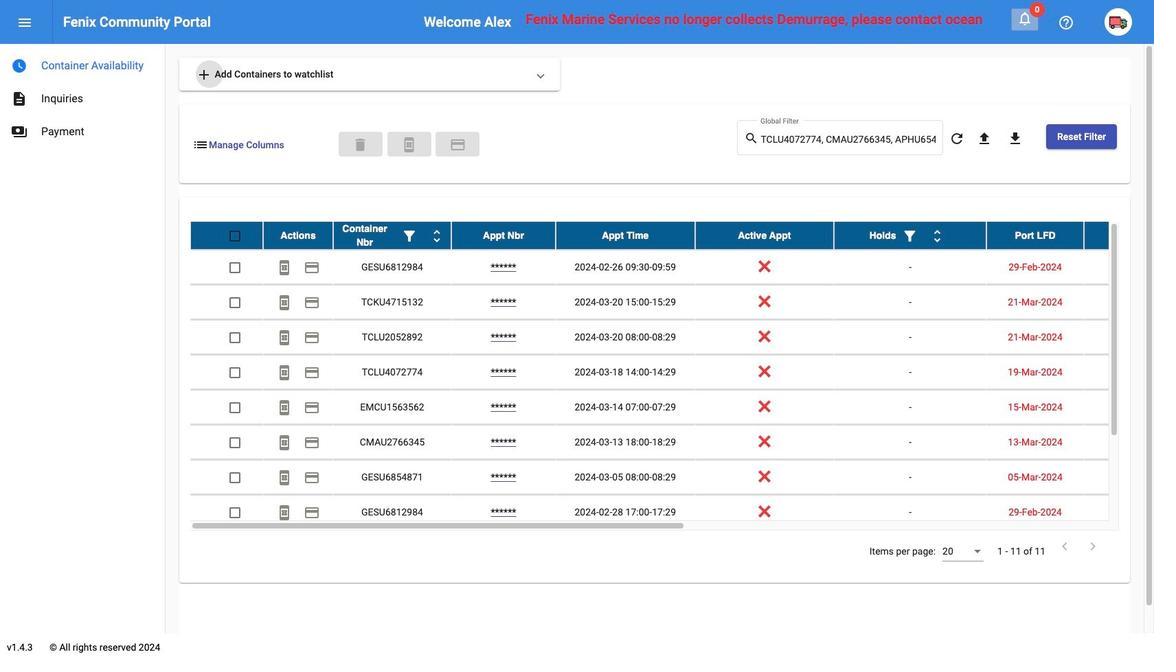 Task type: describe. For each thing, give the bounding box(es) containing it.
1 column header from the left
[[263, 222, 333, 250]]

1 row from the top
[[190, 222, 1155, 250]]

2 column header from the left
[[333, 222, 452, 250]]

8 row from the top
[[190, 461, 1155, 496]]

3 cell from the top
[[1085, 320, 1155, 355]]

8 cell from the top
[[1085, 496, 1155, 530]]

5 column header from the left
[[695, 222, 835, 250]]

4 column header from the left
[[556, 222, 695, 250]]

7 row from the top
[[190, 426, 1155, 461]]

5 cell from the top
[[1085, 390, 1155, 425]]

3 column header from the left
[[452, 222, 556, 250]]

1 cell from the top
[[1085, 250, 1155, 285]]



Task type: locate. For each thing, give the bounding box(es) containing it.
no color image
[[16, 15, 33, 31], [11, 58, 27, 74], [196, 67, 212, 83], [11, 91, 27, 107], [11, 124, 27, 140], [949, 131, 966, 147], [977, 131, 993, 147], [192, 137, 209, 153], [401, 228, 418, 245], [429, 228, 445, 245], [902, 228, 919, 245], [930, 228, 946, 245], [304, 260, 320, 277], [276, 295, 293, 312], [304, 295, 320, 312], [276, 330, 293, 347], [304, 365, 320, 382], [276, 435, 293, 452], [304, 435, 320, 452], [276, 470, 293, 487], [304, 470, 320, 487], [276, 505, 293, 522], [1057, 539, 1074, 555], [1085, 539, 1102, 555]]

7 cell from the top
[[1085, 461, 1155, 495]]

cell
[[1085, 250, 1155, 285], [1085, 285, 1155, 320], [1085, 320, 1155, 355], [1085, 355, 1155, 390], [1085, 390, 1155, 425], [1085, 426, 1155, 460], [1085, 461, 1155, 495], [1085, 496, 1155, 530]]

4 row from the top
[[190, 320, 1155, 355]]

6 column header from the left
[[835, 222, 987, 250]]

6 cell from the top
[[1085, 426, 1155, 460]]

row
[[190, 222, 1155, 250], [190, 250, 1155, 285], [190, 285, 1155, 320], [190, 320, 1155, 355], [190, 355, 1155, 390], [190, 390, 1155, 426], [190, 426, 1155, 461], [190, 461, 1155, 496], [190, 496, 1155, 531]]

Global Watchlist Filter field
[[761, 135, 936, 146]]

delete image
[[352, 137, 369, 153]]

3 row from the top
[[190, 285, 1155, 320]]

7 column header from the left
[[987, 222, 1085, 250]]

no color image
[[1017, 10, 1034, 27], [1059, 15, 1075, 31], [745, 130, 761, 147], [1008, 131, 1024, 147], [401, 137, 418, 153], [450, 137, 466, 153], [276, 260, 293, 277], [304, 330, 320, 347], [276, 365, 293, 382], [276, 400, 293, 417], [304, 400, 320, 417], [304, 505, 320, 522]]

navigation
[[0, 44, 165, 148]]

4 cell from the top
[[1085, 355, 1155, 390]]

2 row from the top
[[190, 250, 1155, 285]]

grid
[[190, 222, 1155, 531]]

5 row from the top
[[190, 355, 1155, 390]]

8 column header from the left
[[1085, 222, 1155, 250]]

6 row from the top
[[190, 390, 1155, 426]]

9 row from the top
[[190, 496, 1155, 531]]

2 cell from the top
[[1085, 285, 1155, 320]]

column header
[[263, 222, 333, 250], [333, 222, 452, 250], [452, 222, 556, 250], [556, 222, 695, 250], [695, 222, 835, 250], [835, 222, 987, 250], [987, 222, 1085, 250], [1085, 222, 1155, 250]]



Task type: vqa. For each thing, say whether or not it's contained in the screenshot.
'Cell' related to 8th row from the bottom of the page
no



